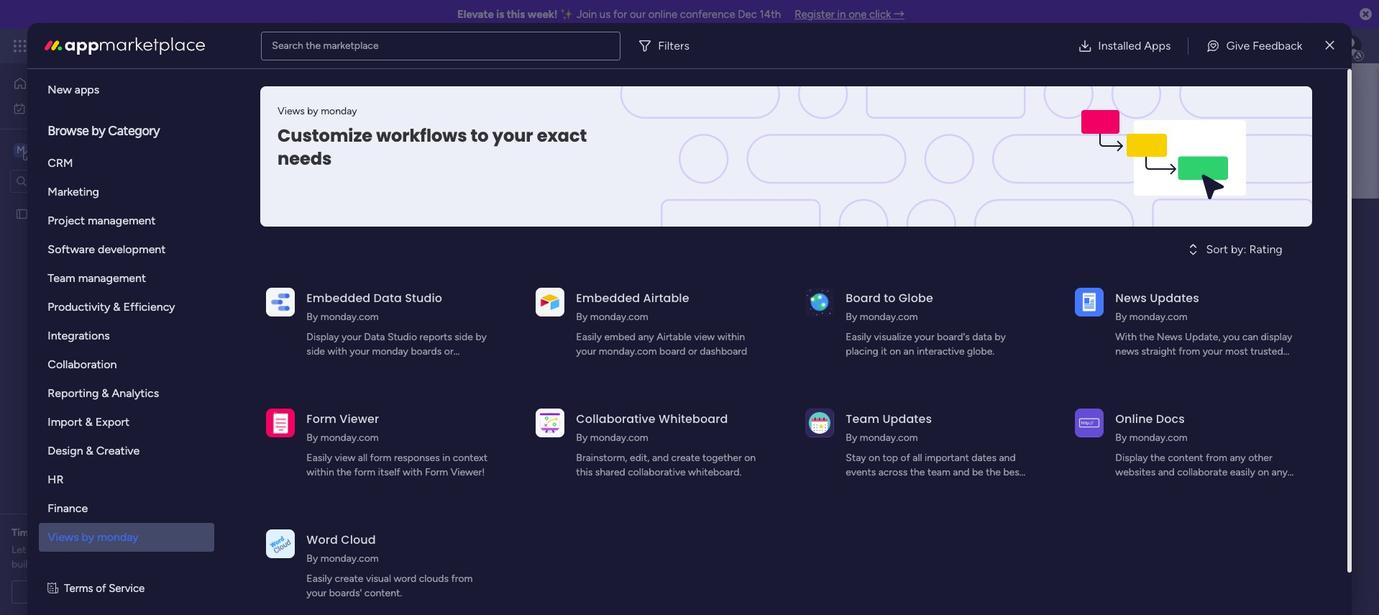 Task type: locate. For each thing, give the bounding box(es) containing it.
monday.com up visualize
[[860, 311, 918, 323]]

by inside team updates by monday.com
[[846, 432, 858, 444]]

board's
[[937, 331, 970, 343]]

1 horizontal spatial main workspace
[[359, 204, 544, 236]]

0 horizontal spatial you
[[379, 325, 395, 337]]

view down form viewer by monday.com
[[335, 452, 356, 464]]

team for updates
[[846, 411, 880, 427]]

airtable inside embedded airtable by monday.com
[[644, 290, 690, 306]]

by inside embedded data studio by monday.com
[[307, 311, 318, 323]]

monday.com inside embedded data studio by monday.com
[[321, 311, 379, 323]]

elevate
[[457, 8, 494, 21]]

interactive
[[917, 345, 965, 358]]

views by monday customize workflows to your exact needs
[[278, 105, 587, 170]]

0 vertical spatial main
[[33, 143, 58, 156]]

to
[[471, 124, 489, 147], [884, 290, 896, 306]]

or inside easily embed any airtable view within your monday.com board or dashboard
[[688, 345, 698, 358]]

trusted
[[1251, 345, 1284, 358]]

by inside word cloud by monday.com
[[307, 552, 318, 565]]

embedded data studio by monday.com
[[307, 290, 442, 323]]

inbox image
[[1159, 39, 1173, 53]]

let
[[12, 544, 26, 556]]

word
[[394, 573, 417, 585]]

updates up top
[[883, 411, 932, 427]]

0 horizontal spatial all
[[358, 452, 368, 464]]

0 horizontal spatial form
[[307, 411, 337, 427]]

& up export
[[102, 386, 109, 400]]

0 horizontal spatial our
[[29, 544, 43, 556]]

far.
[[47, 558, 61, 570]]

is
[[497, 8, 504, 21]]

the up straight
[[1140, 331, 1155, 343]]

1 vertical spatial of
[[86, 558, 95, 570]]

0 vertical spatial create
[[672, 452, 700, 464]]

visualize
[[874, 331, 912, 343]]

form
[[370, 452, 392, 464], [354, 466, 376, 478]]

monday.com inside easily embed any airtable view within your monday.com board or dashboard
[[599, 345, 657, 358]]

1 vertical spatial work
[[48, 102, 70, 114]]

0 vertical spatial of
[[901, 452, 911, 464]]

by inside news updates by monday.com
[[1116, 311, 1127, 323]]

dec
[[738, 8, 757, 21]]

notifications image
[[1127, 39, 1142, 53]]

easily inside easily visualize your board's data by placing it on an interactive globe.
[[846, 331, 872, 343]]

Search in workspace field
[[30, 173, 120, 189]]

by inside easily visualize your board's data by placing it on an interactive globe.
[[995, 331, 1006, 343]]

views for views by monday
[[48, 530, 79, 544]]

0 vertical spatial from
[[1179, 345, 1201, 358]]

whiteboard.
[[688, 466, 742, 478]]

1 vertical spatial updates
[[883, 411, 932, 427]]

give feedback button
[[1195, 31, 1315, 60]]

top
[[883, 452, 899, 464]]

within inside easily embed any airtable view within your monday.com board or dashboard
[[718, 331, 745, 343]]

main inside the workspace selection element
[[33, 143, 58, 156]]

boards'
[[329, 587, 362, 599]]

0 horizontal spatial or
[[444, 345, 454, 358]]

this right the recently
[[480, 325, 496, 337]]

display up websites
[[1116, 452, 1148, 464]]

monday up charge
[[97, 530, 139, 544]]

monday.com down collaborative
[[590, 432, 649, 444]]

0 horizontal spatial main
[[33, 143, 58, 156]]

banner logo image
[[1033, 86, 1296, 227]]

one left central
[[1190, 360, 1207, 372]]

on inside easily visualize your board's data by placing it on an interactive globe.
[[890, 345, 901, 358]]

easily inside the easily view all form responses in context within the form itself with form viewer!
[[307, 452, 332, 464]]

2 vertical spatial this
[[576, 466, 593, 478]]

0 vertical spatial an
[[904, 345, 915, 358]]

word cloud by monday.com
[[307, 532, 379, 565]]

monday.com up the embed
[[590, 311, 649, 323]]

1 vertical spatial workspace
[[420, 204, 544, 236]]

monday.com down documents
[[1116, 495, 1174, 507]]

1 horizontal spatial all
[[913, 452, 923, 464]]

for right time
[[37, 527, 50, 539]]

monday.com down viewer
[[321, 432, 379, 444]]

you down across
[[895, 481, 911, 493]]

1 horizontal spatial or
[[688, 345, 698, 358]]

with down embedded data studio by monday.com
[[328, 345, 347, 358]]

0 horizontal spatial embedded
[[307, 290, 371, 306]]

1 vertical spatial view
[[335, 452, 356, 464]]

any inside easily embed any airtable view within your monday.com board or dashboard
[[638, 331, 654, 343]]

1 horizontal spatial within
[[718, 331, 745, 343]]

design & creative
[[48, 444, 140, 458]]

option
[[0, 201, 183, 204]]

0 vertical spatial team
[[48, 271, 75, 285]]

sources
[[1142, 360, 1177, 372]]

online
[[649, 8, 678, 21]]

news up with
[[1116, 290, 1147, 306]]

our left online
[[630, 8, 646, 21]]

form up itself
[[370, 452, 392, 464]]

1 vertical spatial from
[[1206, 452, 1228, 464]]

1 horizontal spatial with
[[403, 466, 423, 478]]

marketplace
[[323, 39, 379, 51]]

1 vertical spatial form
[[425, 466, 448, 478]]

updates for news updates
[[1150, 290, 1200, 306]]

0 horizontal spatial side
[[307, 345, 325, 358]]

& left efficiency
[[113, 300, 121, 314]]

embedded inside embedded data studio by monday.com
[[307, 290, 371, 306]]

easily down form viewer by monday.com
[[307, 452, 332, 464]]

terms of service
[[64, 582, 145, 595]]

dashboard
[[700, 345, 748, 358]]

with down responses
[[403, 466, 423, 478]]

1 horizontal spatial boards
[[411, 345, 442, 358]]

1 vertical spatial any
[[1230, 452, 1246, 464]]

1 horizontal spatial embedded
[[576, 290, 640, 306]]

terms of use image
[[48, 581, 58, 597]]

2 all from the left
[[913, 452, 923, 464]]

monday inside display your data studio reports side by side with your monday boards  or dashboards
[[372, 345, 409, 358]]

my work button
[[9, 97, 155, 120]]

easily up the boards'
[[307, 573, 332, 585]]

0 horizontal spatial view
[[335, 452, 356, 464]]

by for news updates
[[1116, 311, 1127, 323]]

0 horizontal spatial create
[[335, 573, 364, 585]]

from inside with the news update, you can display news straight from your most trusted news sources in one central place!
[[1179, 345, 1201, 358]]

this right is
[[507, 8, 525, 21]]

expert
[[66, 527, 96, 539]]

2 horizontal spatial this
[[576, 466, 593, 478]]

and up 'best'
[[1000, 452, 1016, 464]]

0 horizontal spatial for
[[37, 527, 50, 539]]

1 vertical spatial an
[[53, 527, 64, 539]]

by for browse by category
[[92, 123, 105, 139]]

main
[[33, 143, 58, 156], [359, 204, 414, 236]]

display
[[307, 331, 339, 343], [1116, 452, 1148, 464]]

by inside views by monday customize workflows to your exact needs
[[308, 105, 319, 117]]

work up home 'button'
[[116, 37, 142, 54]]

websites
[[1116, 466, 1156, 478]]

be!
[[981, 481, 995, 493]]

see plans
[[252, 40, 295, 52]]

1 vertical spatial with
[[403, 466, 423, 478]]

app logo image for news updates
[[1076, 288, 1104, 316]]

monday up customize
[[321, 105, 358, 117]]

export
[[95, 415, 129, 429]]

1 vertical spatial our
[[29, 544, 43, 556]]

import
[[48, 415, 82, 429]]

apps
[[75, 83, 99, 96]]

1 vertical spatial dashboards
[[307, 360, 359, 372]]

a
[[92, 586, 97, 598]]

2 horizontal spatial you
[[1224, 331, 1240, 343]]

any right the embed
[[638, 331, 654, 343]]

1 horizontal spatial an
[[904, 345, 915, 358]]

by up customize
[[308, 105, 319, 117]]

responses
[[394, 452, 440, 464]]

easily up placing
[[846, 331, 872, 343]]

display inside display the content from any other websites and collaborate easily on any documents ﻿without leaving monday.com
[[1116, 452, 1148, 464]]

you left the 'visited'
[[379, 325, 395, 337]]

this down brainstorm,
[[576, 466, 593, 478]]

by inside embedded airtable by monday.com
[[576, 311, 588, 323]]

1 all from the left
[[358, 452, 368, 464]]

1 vertical spatial news
[[1157, 331, 1183, 343]]

by inside form viewer by monday.com
[[307, 432, 318, 444]]

airtable
[[644, 290, 690, 306], [657, 331, 692, 343]]

dashboards
[[324, 325, 376, 337], [307, 360, 359, 372]]

team inside team updates by monday.com
[[846, 411, 880, 427]]

1 vertical spatial review
[[82, 544, 112, 556]]

stay on top of all important dates and events across the team and be the best teammate you could possibly be!
[[846, 452, 1024, 493]]

monday.com up top
[[860, 432, 918, 444]]

0 horizontal spatial to
[[471, 124, 489, 147]]

the inside display the content from any other websites and collaborate easily on any documents ﻿without leaving monday.com
[[1151, 452, 1166, 464]]

on left top
[[869, 452, 881, 464]]

place!
[[1243, 360, 1270, 372]]

easily create visual word clouds from your boards' content.
[[307, 573, 473, 599]]

team
[[928, 466, 951, 478]]

monday.com down cloud
[[321, 552, 379, 565]]

all down form viewer by monday.com
[[358, 452, 368, 464]]

together
[[703, 452, 742, 464]]

apps
[[1145, 38, 1171, 52]]

and right boards
[[305, 325, 321, 337]]

monday.com inside display the content from any other websites and collaborate easily on any documents ﻿without leaving monday.com
[[1116, 495, 1174, 507]]

marketing
[[48, 185, 99, 199]]

0 horizontal spatial one
[[849, 8, 867, 21]]

updates inside news updates by monday.com
[[1150, 290, 1200, 306]]

0 horizontal spatial updates
[[883, 411, 932, 427]]

1 horizontal spatial main
[[359, 204, 414, 236]]

or down 'reports'
[[444, 345, 454, 358]]

in right sources
[[1180, 360, 1188, 372]]

2 or from the left
[[688, 345, 698, 358]]

Main workspace field
[[355, 204, 1321, 236]]

2 vertical spatial of
[[96, 582, 106, 595]]

create up the boards'
[[335, 573, 364, 585]]

0 horizontal spatial news
[[1116, 290, 1147, 306]]

form down responses
[[425, 466, 448, 478]]

monday.com down members
[[321, 311, 379, 323]]

by for online docs
[[1116, 432, 1127, 444]]

1 horizontal spatial from
[[1179, 345, 1201, 358]]

work down new
[[48, 102, 70, 114]]

any down other
[[1272, 466, 1288, 478]]

1 horizontal spatial one
[[1190, 360, 1207, 372]]

on inside the stay on top of all important dates and events across the team and be the best teammate you could possibly be!
[[869, 452, 881, 464]]

of inside terms of service link
[[96, 582, 106, 595]]

easily for board
[[846, 331, 872, 343]]

give
[[1227, 38, 1250, 52]]

needs
[[278, 147, 332, 170]]

select product image
[[13, 39, 27, 53]]

0 vertical spatial form
[[370, 452, 392, 464]]

what
[[114, 544, 136, 556]]

form left itself
[[354, 466, 376, 478]]

placing
[[846, 345, 879, 358]]

and up collaborative
[[652, 452, 669, 464]]

workspace selection element
[[14, 141, 120, 160]]

by right experts
[[82, 530, 94, 544]]

news updates by monday.com
[[1116, 290, 1200, 323]]

globe.
[[968, 345, 995, 358]]

an up experts
[[53, 527, 64, 539]]

1 horizontal spatial news
[[1157, 331, 1183, 343]]

2 vertical spatial from
[[451, 573, 473, 585]]

team for management
[[48, 271, 75, 285]]

from up collaborate
[[1206, 452, 1228, 464]]

for
[[614, 8, 627, 21], [37, 527, 50, 539]]

board
[[846, 290, 881, 306]]

or right board
[[688, 345, 698, 358]]

boards right recent
[[311, 290, 346, 304]]

1 embedded from the left
[[307, 290, 371, 306]]

view up dashboard
[[694, 331, 715, 343]]

data
[[973, 331, 993, 343]]

1 horizontal spatial views
[[278, 105, 305, 117]]

monday.com down the embed
[[599, 345, 657, 358]]

0 horizontal spatial of
[[86, 558, 95, 570]]

studio left 'reports'
[[388, 331, 417, 343]]

0 vertical spatial form
[[307, 411, 337, 427]]

by for form viewer
[[307, 432, 318, 444]]

and down 'content'
[[1159, 466, 1175, 478]]

0 vertical spatial updates
[[1150, 290, 1200, 306]]

display right boards
[[307, 331, 339, 343]]

monday.com inside news updates by monday.com
[[1130, 311, 1188, 323]]

of
[[901, 452, 911, 464], [86, 558, 95, 570], [96, 582, 106, 595]]

import & export
[[48, 415, 129, 429]]

an down visualize
[[904, 345, 915, 358]]

1 vertical spatial boards
[[411, 345, 442, 358]]

0 vertical spatial data
[[374, 290, 402, 306]]

& for efficiency
[[113, 300, 121, 314]]

0 vertical spatial views
[[278, 105, 305, 117]]

0 vertical spatial side
[[455, 331, 473, 343]]

0 vertical spatial work
[[116, 37, 142, 54]]

1 vertical spatial studio
[[388, 331, 417, 343]]

side down recent boards
[[307, 345, 325, 358]]

search everything image
[[1257, 39, 1272, 53]]

feedback
[[1253, 38, 1303, 52]]

0 vertical spatial dashboards
[[324, 325, 376, 337]]

whiteboard
[[659, 411, 728, 427]]

software development
[[48, 242, 166, 256]]

easily inside easily embed any airtable view within your monday.com board or dashboard
[[576, 331, 602, 343]]

0 horizontal spatial any
[[638, 331, 654, 343]]

side right 'reports'
[[455, 331, 473, 343]]

by for embedded airtable
[[576, 311, 588, 323]]

this inside brainstorm, edit, and create together on this shared collaborative whiteboard.
[[576, 466, 593, 478]]

apps image
[[1222, 39, 1237, 53]]

easily left the embed
[[576, 331, 602, 343]]

embedded inside embedded airtable by monday.com
[[576, 290, 640, 306]]

brad klo image
[[1339, 35, 1362, 58]]

by for views by monday customize workflows to your exact needs
[[308, 105, 319, 117]]

0 vertical spatial any
[[638, 331, 654, 343]]

1 horizontal spatial form
[[425, 466, 448, 478]]

dashboards down embedded data studio by monday.com
[[324, 325, 376, 337]]

to inside the "board to globe by monday.com"
[[884, 290, 896, 306]]

collaborative
[[628, 466, 686, 478]]

data down embedded data studio by monday.com
[[364, 331, 385, 343]]

update,
[[1186, 331, 1221, 343]]

0 horizontal spatial main workspace
[[33, 143, 118, 156]]

team
[[48, 271, 75, 285], [846, 411, 880, 427]]

views for views by monday customize workflows to your exact needs
[[278, 105, 305, 117]]

you
[[379, 325, 395, 337], [1224, 331, 1240, 343], [895, 481, 911, 493]]

you inside the stay on top of all important dates and events across the team and be the best teammate you could possibly be!
[[895, 481, 911, 493]]

management
[[145, 37, 224, 54], [88, 214, 156, 227], [78, 271, 146, 285]]

create inside brainstorm, edit, and create together on this shared collaborative whiteboard.
[[672, 452, 700, 464]]

the up websites
[[1151, 452, 1166, 464]]

with inside display your data studio reports side by side with your monday boards  or dashboards
[[328, 345, 347, 358]]

1 horizontal spatial to
[[884, 290, 896, 306]]

1 vertical spatial display
[[1116, 452, 1148, 464]]

1 horizontal spatial side
[[455, 331, 473, 343]]

team up stay
[[846, 411, 880, 427]]

by inside online docs by monday.com
[[1116, 432, 1127, 444]]

1 horizontal spatial display
[[1116, 452, 1148, 464]]

airtable up board
[[657, 331, 692, 343]]

1 vertical spatial main workspace
[[359, 204, 544, 236]]

monday.com inside online docs by monday.com
[[1130, 432, 1188, 444]]

register in one click → link
[[795, 8, 905, 21]]

within up dashboard
[[718, 331, 745, 343]]

monday.com inside team updates by monday.com
[[860, 432, 918, 444]]

1 horizontal spatial our
[[630, 8, 646, 21]]

display inside display your data studio reports side by side with your monday boards  or dashboards
[[307, 331, 339, 343]]

1 vertical spatial airtable
[[657, 331, 692, 343]]

views up customize
[[278, 105, 305, 117]]

from right clouds
[[451, 573, 473, 585]]

all right top
[[913, 452, 923, 464]]

one left click
[[849, 8, 867, 21]]

data up boards and dashboards you visited recently in this workspace
[[374, 290, 402, 306]]

monday.com inside form viewer by monday.com
[[321, 432, 379, 444]]

on right together
[[745, 452, 756, 464]]

browse by category
[[48, 123, 160, 139]]

1 vertical spatial management
[[88, 214, 156, 227]]

built
[[12, 558, 31, 570]]

on down other
[[1258, 466, 1270, 478]]

0 vertical spatial display
[[307, 331, 339, 343]]

1 vertical spatial views
[[48, 530, 79, 544]]

view
[[694, 331, 715, 343], [335, 452, 356, 464]]

viewer
[[340, 411, 379, 427]]

1 vertical spatial team
[[846, 411, 880, 427]]

could
[[914, 481, 939, 493]]

easily for embedded
[[576, 331, 602, 343]]

updates up the update,
[[1150, 290, 1200, 306]]

2 news from the top
[[1116, 360, 1140, 372]]

to left 'globe'
[[884, 290, 896, 306]]

by inside collaborative whiteboard by monday.com
[[576, 432, 588, 444]]

one inside with the news update, you can display news straight from your most trusted news sources in one central place!
[[1190, 360, 1207, 372]]

create inside easily create visual word clouds from your boards' content.
[[335, 573, 364, 585]]

monday.com up straight
[[1130, 311, 1188, 323]]

studio up the 'visited'
[[405, 290, 442, 306]]

to right workflows on the left of the page
[[471, 124, 489, 147]]

app logo image for online docs
[[1076, 408, 1104, 437]]

you up most
[[1224, 331, 1240, 343]]

create up collaborative
[[672, 452, 700, 464]]

0 horizontal spatial with
[[328, 345, 347, 358]]

monday.com inside word cloud by monday.com
[[321, 552, 379, 565]]

1 horizontal spatial you
[[895, 481, 911, 493]]

monday down boards and dashboards you visited recently in this workspace
[[372, 345, 409, 358]]

& left export
[[85, 415, 93, 429]]

all inside the easily view all form responses in context within the form itself with form viewer!
[[358, 452, 368, 464]]

by for word cloud
[[307, 552, 318, 565]]

review up charge
[[82, 544, 112, 556]]

within
[[718, 331, 745, 343], [307, 466, 334, 478]]

monday.com down docs
[[1130, 432, 1188, 444]]

any up easily
[[1230, 452, 1246, 464]]

0 horizontal spatial an
[[53, 527, 64, 539]]

0 vertical spatial our
[[630, 8, 646, 21]]

work inside button
[[48, 102, 70, 114]]

m
[[17, 144, 25, 156]]

invite members image
[[1191, 39, 1205, 53]]

airtable up easily embed any airtable view within your monday.com board or dashboard
[[644, 290, 690, 306]]

in left context
[[443, 452, 451, 464]]

0 vertical spatial within
[[718, 331, 745, 343]]

your inside easily embed any airtable view within your monday.com board or dashboard
[[576, 345, 597, 358]]

airtable inside easily embed any airtable view within your monday.com board or dashboard
[[657, 331, 692, 343]]

dashboards up viewer
[[307, 360, 359, 372]]

for inside time for an expert review let our experts review what you've built so far. free of charge
[[37, 527, 50, 539]]

design
[[48, 444, 83, 458]]

2 embedded from the left
[[576, 290, 640, 306]]

boards
[[271, 325, 302, 337]]

our up so
[[29, 544, 43, 556]]

1 vertical spatial to
[[884, 290, 896, 306]]

team down software
[[48, 271, 75, 285]]

news up straight
[[1157, 331, 1183, 343]]

dapulse x slim image
[[1326, 37, 1335, 54]]

give feedback
[[1227, 38, 1303, 52]]

2 horizontal spatial of
[[901, 452, 911, 464]]

views inside views by monday customize workflows to your exact needs
[[278, 105, 305, 117]]

2 vertical spatial workspace
[[499, 325, 547, 337]]

&
[[113, 300, 121, 314], [102, 386, 109, 400], [85, 415, 93, 429], [86, 444, 93, 458]]

news
[[1116, 290, 1147, 306], [1157, 331, 1183, 343]]

from down the update,
[[1179, 345, 1201, 358]]

by down my work button
[[92, 123, 105, 139]]

project management
[[48, 214, 156, 227]]

1 vertical spatial data
[[364, 331, 385, 343]]

updates inside team updates by monday.com
[[883, 411, 932, 427]]

app logo image
[[266, 288, 295, 316], [536, 288, 565, 316], [806, 288, 835, 316], [1076, 288, 1104, 316], [1076, 408, 1104, 437], [266, 408, 295, 437], [536, 408, 565, 437], [806, 408, 835, 437], [266, 529, 295, 558]]

easily inside easily create visual word clouds from your boards' content.
[[307, 573, 332, 585]]

0 vertical spatial airtable
[[644, 290, 690, 306]]

by right the recently
[[476, 331, 487, 343]]

1 or from the left
[[444, 345, 454, 358]]

see
[[252, 40, 269, 52]]

2 horizontal spatial any
[[1272, 466, 1288, 478]]

embedded for embedded airtable
[[576, 290, 640, 306]]

by right data
[[995, 331, 1006, 343]]

0 vertical spatial news
[[1116, 290, 1147, 306]]

1 vertical spatial for
[[37, 527, 50, 539]]

recent boards
[[271, 290, 346, 304]]

elevate is this week! ✨ join us for our online conference dec 14th
[[457, 8, 781, 21]]

0 horizontal spatial work
[[48, 102, 70, 114]]

2 horizontal spatial from
[[1206, 452, 1228, 464]]



Task type: describe. For each thing, give the bounding box(es) containing it.
easily for word
[[307, 573, 332, 585]]

filters button
[[633, 31, 701, 60]]

free
[[64, 558, 83, 570]]

& for export
[[85, 415, 93, 429]]

1 vertical spatial main
[[359, 204, 414, 236]]

by inside display your data studio reports side by side with your monday boards  or dashboards
[[476, 331, 487, 343]]

creative
[[96, 444, 140, 458]]

you inside with the news update, you can display news straight from your most trusted news sources in one central place!
[[1224, 331, 1240, 343]]

display your data studio reports side by side with your monday boards  or dashboards
[[307, 331, 487, 372]]

by for views by monday
[[82, 530, 94, 544]]

with inside the easily view all form responses in context within the form itself with form viewer!
[[403, 466, 423, 478]]

to inside views by monday customize workflows to your exact needs
[[471, 124, 489, 147]]

app logo image for embedded data studio
[[266, 288, 295, 316]]

0 vertical spatial boards
[[311, 290, 346, 304]]

teammate
[[846, 481, 892, 493]]

news inside with the news update, you can display news straight from your most trusted news sources in one central place!
[[1157, 331, 1183, 343]]

and inside brainstorm, edit, and create together on this shared collaborative whiteboard.
[[652, 452, 669, 464]]

collaborate
[[1178, 466, 1228, 478]]

1 vertical spatial side
[[307, 345, 325, 358]]

﻿without
[[1169, 481, 1204, 493]]

customize
[[278, 124, 373, 147]]

and inside display the content from any other websites and collaborate easily on any documents ﻿without leaving monday.com
[[1159, 466, 1175, 478]]

development
[[98, 242, 166, 256]]

give feedback link
[[1195, 31, 1315, 60]]

app logo image for board to globe
[[806, 288, 835, 316]]

of inside time for an expert review let our experts review what you've built so far. free of charge
[[86, 558, 95, 570]]

plans
[[271, 40, 295, 52]]

& for analytics
[[102, 386, 109, 400]]

editor's
[[48, 54, 86, 68]]

shared
[[595, 466, 626, 478]]

dates
[[972, 452, 997, 464]]

collaborative
[[576, 411, 656, 427]]

app logo image for form viewer
[[266, 408, 295, 437]]

apps marketplace image
[[45, 37, 205, 54]]

the up could
[[911, 466, 925, 478]]

data inside display your data studio reports side by side with your monday boards  or dashboards
[[364, 331, 385, 343]]

my work
[[32, 102, 70, 114]]

home button
[[9, 72, 155, 95]]

form viewer by monday.com
[[307, 411, 379, 444]]

test list box
[[0, 199, 183, 420]]

installed apps button
[[1067, 31, 1183, 60]]

online docs by monday.com
[[1116, 411, 1188, 444]]

important
[[925, 452, 970, 464]]

my
[[32, 102, 45, 114]]

monday inside views by monday customize workflows to your exact needs
[[321, 105, 358, 117]]

context
[[453, 452, 488, 464]]

you've
[[139, 544, 168, 556]]

new
[[48, 83, 72, 96]]

monday up home 'button'
[[64, 37, 113, 54]]

0 horizontal spatial this
[[480, 325, 496, 337]]

news inside news updates by monday.com
[[1116, 290, 1147, 306]]

app logo image for team updates
[[806, 408, 835, 437]]

sort by: rating
[[1207, 242, 1283, 256]]

sort
[[1207, 242, 1229, 256]]

in inside with the news update, you can display news straight from your most trusted news sources in one central place!
[[1180, 360, 1188, 372]]

see plans button
[[232, 35, 302, 57]]

board to globe by monday.com
[[846, 290, 934, 323]]

boards and dashboards you visited recently in this workspace
[[271, 325, 547, 337]]

by inside the "board to globe by monday.com"
[[846, 311, 858, 323]]

search
[[272, 39, 303, 51]]

your inside with the news update, you can display news straight from your most trusted news sources in one central place!
[[1203, 345, 1223, 358]]

hr
[[48, 473, 64, 486]]

productivity & efficiency
[[48, 300, 175, 314]]

0 vertical spatial for
[[614, 8, 627, 21]]

click
[[870, 8, 892, 21]]

installed apps
[[1099, 38, 1171, 52]]

0 vertical spatial management
[[145, 37, 224, 54]]

reports
[[420, 331, 452, 343]]

reporting
[[48, 386, 99, 400]]

boards inside display your data studio reports side by side with your monday boards  or dashboards
[[411, 345, 442, 358]]

from inside display the content from any other websites and collaborate easily on any documents ﻿without leaving monday.com
[[1206, 452, 1228, 464]]

board
[[660, 345, 686, 358]]

join
[[577, 8, 597, 21]]

and up possibly
[[953, 466, 970, 478]]

from inside easily create visual word clouds from your boards' content.
[[451, 573, 473, 585]]

project
[[48, 214, 85, 227]]

1 horizontal spatial any
[[1230, 452, 1246, 464]]

category
[[108, 123, 160, 139]]

docs
[[1157, 411, 1185, 427]]

studio inside embedded data studio by monday.com
[[405, 290, 442, 306]]

can
[[1243, 331, 1259, 343]]

on inside brainstorm, edit, and create together on this shared collaborative whiteboard.
[[745, 452, 756, 464]]

register in one click →
[[795, 8, 905, 21]]

our inside time for an expert review let our experts review what you've built so far. free of charge
[[29, 544, 43, 556]]

brainstorm,
[[576, 452, 628, 464]]

1 horizontal spatial this
[[507, 8, 525, 21]]

1 vertical spatial form
[[354, 466, 376, 478]]

crm
[[48, 156, 73, 170]]

filters
[[658, 38, 690, 52]]

easily view all form responses in context within the form itself with form viewer!
[[307, 452, 488, 478]]

view inside easily embed any airtable view within your monday.com board or dashboard
[[694, 331, 715, 343]]

monday.com inside collaborative whiteboard by monday.com
[[590, 432, 649, 444]]

possibly
[[941, 481, 978, 493]]

0 vertical spatial review
[[99, 527, 130, 539]]

the up be!
[[986, 466, 1001, 478]]

embed
[[605, 331, 636, 343]]

team updates by monday.com
[[846, 411, 932, 444]]

register
[[795, 8, 835, 21]]

it
[[881, 345, 887, 358]]

by:
[[1232, 242, 1247, 256]]

form inside form viewer by monday.com
[[307, 411, 337, 427]]

within inside the easily view all form responses in context within the form itself with form viewer!
[[307, 466, 334, 478]]

search the marketplace
[[272, 39, 379, 51]]

so
[[34, 558, 44, 570]]

home
[[33, 77, 61, 89]]

1 news from the top
[[1116, 345, 1140, 358]]

an inside time for an expert review let our experts review what you've built so far. free of charge
[[53, 527, 64, 539]]

by for collaborative whiteboard
[[576, 432, 588, 444]]

app logo image for collaborative whiteboard
[[536, 408, 565, 437]]

in right the register
[[838, 8, 846, 21]]

us
[[600, 8, 611, 21]]

visual
[[366, 573, 391, 585]]

0 vertical spatial workspace
[[61, 143, 118, 156]]

monday.com inside embedded airtable by monday.com
[[590, 311, 649, 323]]

the inside with the news update, you can display news straight from your most trusted news sources in one central place!
[[1140, 331, 1155, 343]]

main workspace inside the workspace selection element
[[33, 143, 118, 156]]

the right search on the top of page
[[306, 39, 321, 51]]

data inside embedded data studio by monday.com
[[374, 290, 402, 306]]

week!
[[528, 8, 558, 21]]

public board image
[[15, 207, 29, 220]]

schedule a meeting button
[[12, 581, 172, 604]]

view inside the easily view all form responses in context within the form itself with form viewer!
[[335, 452, 356, 464]]

your inside views by monday customize workflows to your exact needs
[[493, 124, 534, 147]]

your inside easily create visual word clouds from your boards' content.
[[307, 587, 327, 599]]

or inside display your data studio reports side by side with your monday boards  or dashboards
[[444, 345, 454, 358]]

online
[[1116, 411, 1154, 427]]

in right the recently
[[469, 325, 477, 337]]

time
[[12, 527, 34, 539]]

→
[[894, 8, 905, 21]]

display for embedded
[[307, 331, 339, 343]]

of inside the stay on top of all important dates and events across the team and be the best teammate you could possibly be!
[[901, 452, 911, 464]]

monday.com inside the "board to globe by monday.com"
[[860, 311, 918, 323]]

app logo image for embedded airtable
[[536, 288, 565, 316]]

workspace image
[[14, 142, 28, 158]]

cloud
[[341, 532, 376, 548]]

management for project management
[[88, 214, 156, 227]]

updates for team updates
[[883, 411, 932, 427]]

help image
[[1289, 39, 1303, 53]]

schedule
[[47, 586, 89, 598]]

straight
[[1142, 345, 1177, 358]]

on inside display the content from any other websites and collaborate easily on any documents ﻿without leaving monday.com
[[1258, 466, 1270, 478]]

display for online
[[1116, 452, 1148, 464]]

form inside the easily view all form responses in context within the form itself with form viewer!
[[425, 466, 448, 478]]

work for my
[[48, 102, 70, 114]]

brainstorm, edit, and create together on this shared collaborative whiteboard.
[[576, 452, 756, 478]]

work for monday
[[116, 37, 142, 54]]

with
[[1116, 331, 1137, 343]]

the inside the easily view all form responses in context within the form itself with form viewer!
[[337, 466, 352, 478]]

be
[[973, 466, 984, 478]]

recently
[[430, 325, 467, 337]]

app logo image for word cloud
[[266, 529, 295, 558]]

embedded for embedded data studio
[[307, 290, 371, 306]]

management for team management
[[78, 271, 146, 285]]

easily for form
[[307, 452, 332, 464]]

editor's choice
[[48, 54, 124, 68]]

leaving
[[1207, 481, 1239, 493]]

in inside the easily view all form responses in context within the form itself with form viewer!
[[443, 452, 451, 464]]

dashboards inside display your data studio reports side by side with your monday boards  or dashboards
[[307, 360, 359, 372]]

studio inside display your data studio reports side by side with your monday boards  or dashboards
[[388, 331, 417, 343]]

2 vertical spatial any
[[1272, 466, 1288, 478]]

& for creative
[[86, 444, 93, 458]]

productivity
[[48, 300, 110, 314]]

your inside easily visualize your board's data by placing it on an interactive globe.
[[915, 331, 935, 343]]

integrations
[[48, 329, 110, 342]]

best
[[1004, 466, 1024, 478]]

all inside the stay on top of all important dates and events across the team and be the best teammate you could possibly be!
[[913, 452, 923, 464]]

sort by: rating button
[[1162, 238, 1313, 261]]

an inside easily visualize your board's data by placing it on an interactive globe.
[[904, 345, 915, 358]]

by for team updates
[[846, 432, 858, 444]]



Task type: vqa. For each thing, say whether or not it's contained in the screenshot.
Table
no



